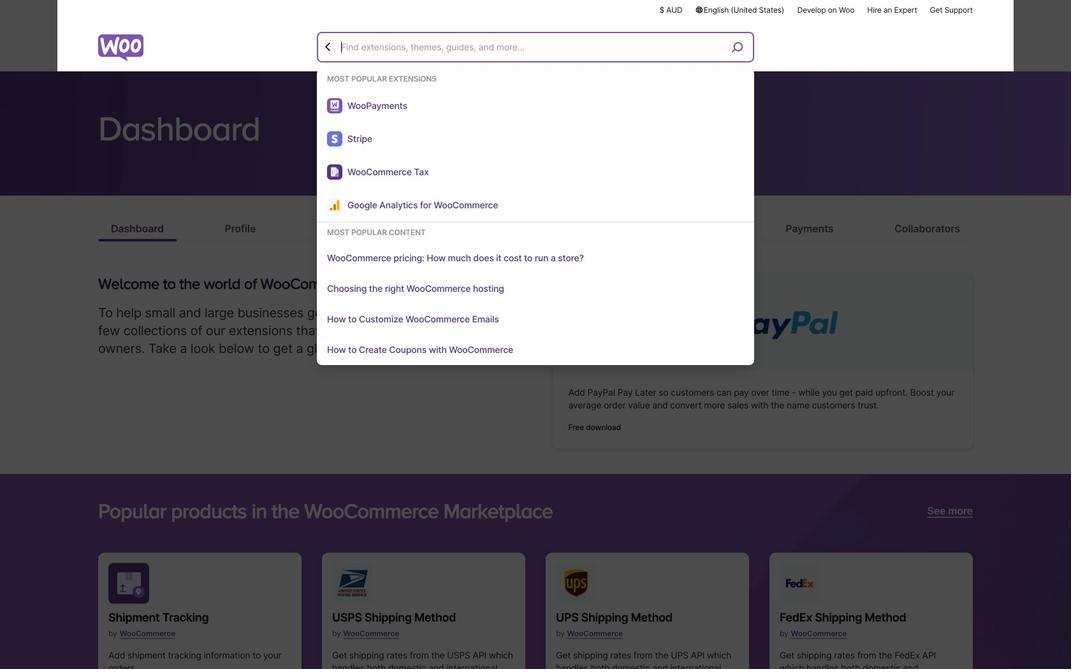 Task type: describe. For each thing, give the bounding box(es) containing it.
Find extensions, themes, guides, and more… search field
[[338, 34, 727, 61]]

close search image
[[322, 40, 335, 53]]



Task type: vqa. For each thing, say whether or not it's contained in the screenshot.
group
yes



Task type: locate. For each thing, give the bounding box(es) containing it.
0 vertical spatial group
[[317, 74, 754, 223]]

None search field
[[317, 32, 754, 365]]

1 vertical spatial group
[[317, 228, 754, 365]]

group
[[317, 74, 754, 223], [317, 228, 754, 365]]

1 group from the top
[[317, 74, 754, 223]]

list box
[[317, 74, 754, 365]]

2 group from the top
[[317, 228, 754, 365]]



